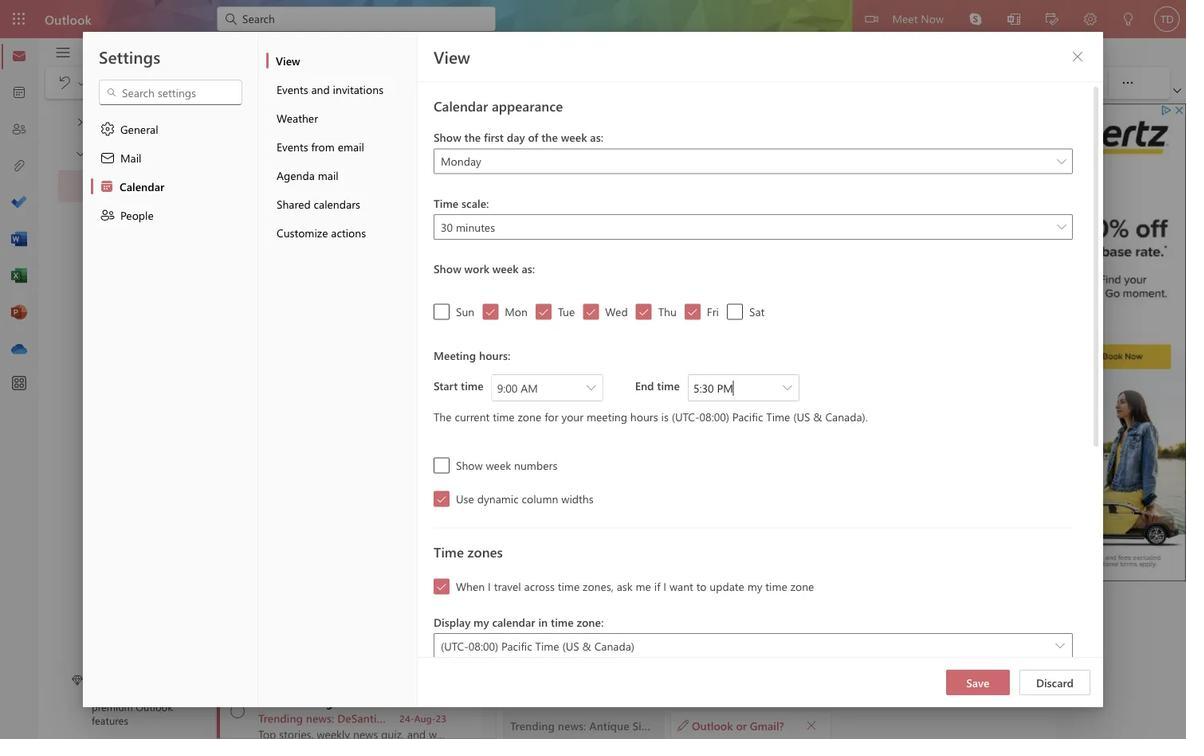 Task type: locate. For each thing, give the bounding box(es) containing it.
bing down folk heroes quiz
[[310, 696, 333, 710]]

temu for temu
[[258, 149, 286, 164]]

 button inside time zones element
[[1047, 634, 1073, 659]]

2 horizontal spatial i
[[806, 259, 810, 274]]

 button up (us
[[779, 375, 796, 401]]

0 vertical spatial 
[[1071, 50, 1084, 63]]

or right  at the bottom of page
[[736, 718, 747, 733]]

bing for trending news: putin powerless to complain about china… and more
[[308, 566, 330, 581]]

microsoft bing down "fun"
[[258, 566, 330, 581]]

1 vertical spatial temu
[[258, 165, 286, 180]]

 tree item
[[58, 171, 187, 202]]

5 select a conversation checkbox from the top
[[220, 689, 258, 723]]

Start time text field
[[492, 375, 582, 401]]

select a conversation checkbox for trending news: antique singer sewing machine values & what… and more
[[220, 207, 258, 242]]

 button
[[800, 70, 831, 96]]

folk heroes quiz
[[258, 647, 341, 662]]

message list list box
[[217, 142, 629, 740]]

1 horizontal spatial  button
[[1065, 44, 1091, 69]]

 button left 
[[305, 72, 318, 94]]

select a conversation checkbox left "fun"
[[220, 466, 258, 500]]

and
[[311, 82, 330, 96], [578, 230, 597, 245], [580, 424, 599, 438], [550, 582, 569, 597], [505, 711, 524, 726], [568, 711, 587, 726]]

microsoft bing for trending news: should supreme court disqualify trump from… and more
[[258, 408, 333, 423]]

1 horizontal spatial  button
[[255, 72, 268, 94]]

aug- left vivek
[[414, 713, 436, 725]]

 button down "message" button
[[255, 72, 268, 94]]

temu up shared
[[258, 165, 286, 180]]

1 select a conversation checkbox from the top
[[220, 272, 258, 306]]

select a conversation checkbox containing 
[[220, 689, 258, 723]]

2 trending from the top
[[258, 424, 303, 438]]

1 horizontal spatial or
[[751, 259, 762, 274]]

calendar up people
[[120, 179, 164, 194]]

to right do
[[574, 274, 585, 290]]

 inside reading pane main content
[[806, 720, 817, 731]]

07-sep-23
[[402, 425, 446, 438]]

 for time zones
[[1055, 642, 1065, 651]]

 inside time zones element
[[1055, 642, 1065, 651]]

0 horizontal spatial the
[[464, 130, 481, 145]]

prefer
[[589, 259, 622, 274], [872, 259, 905, 274]]

2 select a conversation checkbox from the top
[[220, 336, 258, 371]]

zone​
[[791, 580, 814, 594]]

it left way
[[747, 274, 754, 290]]

inbox right 
[[117, 179, 146, 194]]

fri
[[707, 305, 719, 319]]

2 vertical spatial select a conversation checkbox
[[220, 560, 258, 594]]

the
[[464, 130, 481, 145], [541, 130, 558, 145]]

week right the work
[[493, 261, 519, 276]]

to
[[625, 259, 636, 274], [574, 274, 585, 290], [555, 290, 566, 305], [303, 359, 314, 374], [696, 580, 707, 594], [414, 582, 425, 597]]

you!
[[654, 290, 678, 305]]

easier.
[[781, 274, 818, 290]]

1 horizontal spatial for
[[698, 274, 713, 290]]

gmail
[[907, 259, 940, 274]]

0 vertical spatial select a conversation checkbox
[[220, 272, 258, 306]]


[[99, 179, 115, 195]]

select a conversation checkbox for folk heroes quiz
[[220, 624, 258, 658]]

3 select a conversation checkbox from the top
[[220, 560, 258, 594]]

5 microsoft bing from the top
[[258, 566, 330, 581]]

in
[[538, 615, 548, 630]]

microsoft bing up heroes
[[258, 631, 333, 646]]

1 vertical spatial week
[[493, 261, 519, 276]]

 right sun
[[485, 307, 496, 318]]

email inside button
[[338, 139, 364, 154]]

prefer left gmail
[[872, 259, 905, 274]]

quiz for folk heroes quiz
[[319, 647, 341, 662]]

document
[[0, 0, 1186, 740]]


[[1071, 50, 1084, 63], [806, 720, 817, 731]]

7 microsoft from the top
[[258, 631, 307, 646]]

 left fri
[[687, 307, 698, 318]]

microsoft up folk
[[258, 631, 307, 646]]

more right woke…
[[590, 711, 617, 726]]

0 vertical spatial my
[[747, 580, 762, 594]]

events from email
[[277, 139, 364, 154]]

end
[[635, 379, 654, 393]]

trending news: antique singer sewing machine values & what… and more
[[258, 230, 626, 245]]

microsoft bing for nfl fun facts quiz
[[258, 472, 330, 487]]

0 horizontal spatial &
[[529, 230, 538, 245]]

bing for legendary monsters quiz
[[308, 279, 330, 293]]

 left use
[[436, 494, 447, 505]]

gmail? inside which do you prefer to email with? outlook or gmail? i personally prefer gmail as it is connected to chrome so it makes for using it way easier. excited to hear back from you! sincerely, test
[[764, 259, 804, 274]]

3 trending from the top
[[258, 582, 301, 597]]

calendar inside settings tab list
[[120, 179, 164, 194]]

the left first
[[464, 130, 481, 145]]

update
[[710, 580, 744, 594]]

 button for folders tree item
[[66, 139, 93, 168]]

6 microsoft from the top
[[258, 566, 305, 581]]

microsoft for legendary monsters quiz
[[258, 279, 305, 293]]


[[485, 307, 496, 318], [538, 307, 549, 318], [585, 307, 597, 318], [638, 307, 649, 318], [687, 307, 698, 318], [436, 494, 447, 505], [436, 582, 447, 593]]

 inside time zones element
[[436, 582, 447, 593]]

microsoft right 
[[258, 696, 307, 710]]

 junk email
[[95, 210, 169, 226]]

0 vertical spatial aug-
[[415, 584, 436, 596]]

to up wed
[[625, 259, 636, 274]]

1 vertical spatial is
[[661, 410, 669, 424]]

numbering image
[[602, 75, 634, 91]]

0 vertical spatial is
[[968, 259, 978, 274]]

bing for trending news: desantis disappears, vivek rises and woke… and more
[[310, 696, 333, 710]]

1 vertical spatial of
[[369, 359, 379, 374]]

temu clearance only today - insanely low prices
[[258, 165, 506, 180]]

outlook inside premium outlook features
[[136, 700, 173, 714]]

23 for trending news: desantis disappears, vivek rises and woke… and more
[[436, 713, 446, 725]]

more for trending news: desantis disappears, vivek rises and woke… and more
[[590, 711, 617, 726]]

view inside tab panel
[[434, 45, 470, 68]]

2 tree from the top
[[58, 171, 187, 681]]

events inside events from email button
[[277, 139, 308, 154]]

of
[[528, 130, 538, 145], [369, 359, 379, 374]]

0 vertical spatial from
[[311, 139, 335, 154]]

as
[[943, 259, 956, 274]]

23 for trending news: putin powerless to complain about china… and more
[[436, 584, 446, 596]]

files image
[[11, 159, 27, 175]]

microsoft for trending news: antique singer sewing machine values & what… and more
[[258, 214, 305, 229]]

 for meeting hours:
[[783, 383, 792, 393]]

with?
[[672, 259, 701, 274]]

time right across
[[558, 580, 580, 594]]

calendar up filter
[[434, 96, 488, 115]]

1 vertical spatial email
[[638, 259, 669, 274]]

week up the "to" button
[[561, 130, 587, 145]]

bing for folk heroes quiz
[[310, 631, 333, 646]]

week
[[561, 130, 587, 145], [493, 261, 519, 276], [486, 458, 511, 473]]

home button
[[79, 38, 133, 63]]

and right china…
[[550, 582, 569, 597]]

23 inside microsoft updates to our terms of use 08-sep-23
[[436, 360, 446, 373]]

personally
[[812, 259, 870, 274]]

save
[[966, 676, 990, 690]]

2 temu from the top
[[258, 165, 286, 180]]

1 vertical spatial select a conversation checkbox
[[220, 401, 258, 435]]

of inside microsoft updates to our terms of use 08-sep-23
[[369, 359, 379, 374]]

or right using
[[751, 259, 762, 274]]

Select a conversation checkbox
[[220, 272, 258, 306], [220, 401, 258, 435], [220, 560, 258, 594]]

2 vertical spatial quiz
[[319, 647, 341, 662]]

2 events from the top
[[277, 139, 308, 154]]

8 microsoft from the top
[[258, 696, 307, 710]]

 button
[[127, 70, 159, 96]]

1 vertical spatial or
[[736, 718, 747, 733]]

0 horizontal spatial from
[[311, 139, 335, 154]]

select a conversation checkbox down legendary at left
[[220, 336, 258, 371]]

from up clearance at the left
[[311, 139, 335, 154]]

0 horizontal spatial of
[[369, 359, 379, 374]]

increase indent image
[[666, 75, 698, 91]]

0 horizontal spatial calendar
[[120, 179, 164, 194]]

0 horizontal spatial  button
[[66, 139, 93, 168]]

2 horizontal spatial view
[[434, 45, 470, 68]]

machine
[[449, 230, 491, 245]]

it right the as
[[959, 259, 966, 274]]

80
[[159, 179, 171, 194]]

weather
[[277, 110, 318, 125]]

dialog
[[0, 0, 1186, 740]]

people image
[[11, 122, 27, 138]]

bing for trending news: should supreme court disqualify trump from… and more
[[310, 408, 333, 423]]

is inside view tab panel
[[661, 410, 669, 424]]

1 vertical spatial calendar
[[120, 179, 164, 194]]

trending news: should supreme court disqualify trump from… and more
[[258, 424, 629, 438]]

vivek
[[446, 711, 474, 726]]

23 for nfl fun facts quiz
[[436, 489, 446, 502]]

1 horizontal spatial  button
[[779, 375, 796, 401]]

view up events and invitations
[[276, 53, 300, 68]]

0 horizontal spatial 
[[586, 383, 596, 393]]

trending news: desantis disappears, vivek rises and woke… and more
[[258, 711, 617, 726]]

0 horizontal spatial is
[[661, 410, 669, 424]]

Select a conversation checkbox
[[220, 207, 258, 242], [220, 336, 258, 371], [220, 466, 258, 500], [220, 624, 258, 658], [220, 689, 258, 723]]

court
[[424, 424, 453, 438]]

outlook up  button
[[45, 10, 92, 28]]

news: left putin
[[304, 582, 332, 597]]

1 vertical spatial time
[[766, 410, 790, 424]]

1 horizontal spatial as:
[[590, 130, 604, 145]]

from left you!
[[626, 290, 652, 305]]

2 horizontal spatial 
[[1055, 642, 1065, 651]]

microsoft up updates
[[258, 343, 307, 358]]

to left complain
[[414, 582, 425, 597]]

across
[[524, 580, 555, 594]]

dialog containing settings
[[0, 0, 1186, 740]]

To text field
[[569, 161, 980, 182]]

view up 
[[434, 45, 470, 68]]

 for thu
[[638, 307, 649, 318]]

 button inside folders tree item
[[66, 139, 93, 168]]

7 microsoft bing from the top
[[258, 696, 333, 710]]

inbox left  'button'
[[258, 114, 291, 131]]

time up 30
[[434, 196, 459, 210]]

is
[[968, 259, 978, 274], [661, 410, 669, 424]]

4 microsoft from the top
[[258, 408, 307, 423]]

inbox
[[258, 114, 291, 131], [117, 179, 146, 194]]

 inside folders tree item
[[74, 147, 87, 160]]

2 horizontal spatial  button
[[305, 72, 318, 94]]

0 vertical spatial temu
[[258, 149, 286, 164]]

& inside message list list box
[[529, 230, 538, 245]]

 down "message" button
[[257, 78, 266, 88]]

 left 
[[307, 78, 316, 88]]

2 microsoft from the top
[[258, 279, 305, 293]]

 for tue
[[538, 307, 549, 318]]

time for time scale:
[[434, 196, 459, 210]]

1 temu from the top
[[258, 149, 286, 164]]

time for time zones
[[434, 543, 464, 562]]

0 vertical spatial events
[[277, 82, 308, 96]]

calendar inside view tab panel
[[434, 96, 488, 115]]

0 horizontal spatial view
[[146, 43, 169, 58]]

to inside microsoft updates to our terms of use 08-sep-23
[[303, 359, 314, 374]]

as: up 'excited'
[[522, 261, 535, 276]]

view button up 
[[134, 38, 181, 63]]

if
[[654, 580, 660, 594]]

microsoft down updates
[[258, 408, 307, 423]]

i right if
[[664, 580, 667, 594]]

1 vertical spatial 
[[806, 720, 817, 731]]

quiz right heroes
[[319, 647, 341, 662]]

microsoft bing down shared
[[258, 214, 330, 229]]

today
[[368, 165, 398, 180]]

0 horizontal spatial for
[[545, 410, 558, 424]]

0 vertical spatial tree
[[58, 100, 187, 139]]

use
[[456, 492, 474, 507]]

calendar appearance
[[434, 96, 563, 115]]

aug- for vivek
[[414, 713, 436, 725]]

sincerely,
[[513, 305, 566, 321]]

microsoft bing up legendary at left
[[258, 279, 330, 293]]

sep- for quiz
[[417, 296, 436, 309]]

4 microsoft bing from the top
[[258, 472, 330, 487]]

2 vertical spatial aug-
[[414, 713, 436, 725]]

prefer right you
[[589, 259, 622, 274]]

1 vertical spatial my
[[474, 615, 489, 630]]

0 horizontal spatial inbox
[[117, 179, 146, 194]]

 left  on the top
[[74, 147, 87, 160]]

 down 'excited'
[[538, 307, 549, 318]]

trending down shared
[[258, 230, 301, 245]]

0 horizontal spatial email
[[338, 139, 364, 154]]


[[257, 78, 266, 88], [307, 78, 316, 88], [74, 147, 87, 160]]

events inside events and invitations button
[[277, 82, 308, 96]]

facts
[[300, 488, 322, 503]]

1 horizontal spatial the
[[541, 130, 558, 145]]

from inside button
[[311, 139, 335, 154]]

1 horizontal spatial email
[[638, 259, 669, 274]]

features
[[92, 714, 128, 728]]

1 horizontal spatial is
[[968, 259, 978, 274]]

1 horizontal spatial calendar
[[434, 96, 488, 115]]

trending right 
[[258, 711, 303, 726]]

application
[[0, 0, 1186, 740]]

0 vertical spatial email
[[338, 139, 364, 154]]

 button left  on the top
[[66, 139, 93, 168]]

1 prefer from the left
[[589, 259, 622, 274]]

events up weather
[[277, 82, 308, 96]]

application containing settings
[[0, 0, 1186, 740]]

1 events from the top
[[277, 82, 308, 96]]

3 microsoft bing from the top
[[258, 408, 333, 423]]

1 microsoft bing from the top
[[258, 214, 330, 229]]

1 the from the left
[[464, 130, 481, 145]]

0 vertical spatial or
[[751, 259, 762, 274]]

 left the thu at the right
[[638, 307, 649, 318]]

shared
[[277, 197, 311, 211]]


[[1049, 75, 1065, 91]]

0 vertical spatial for
[[698, 274, 713, 290]]

draw button
[[434, 38, 483, 63]]

1 vertical spatial as:
[[522, 261, 535, 276]]

3 microsoft from the top
[[258, 343, 307, 358]]

1 vertical spatial from
[[626, 290, 652, 305]]

i left the 'travel'
[[488, 580, 491, 594]]

0 vertical spatial show
[[434, 130, 461, 145]]

outlook banner
[[0, 0, 1186, 38]]

 button
[[356, 70, 388, 96]]

of right "day"
[[528, 130, 538, 145]]

you
[[567, 259, 587, 274]]

microsoft down shared
[[258, 214, 305, 229]]

sep- inside microsoft updates to our terms of use 08-sep-23
[[416, 360, 436, 373]]

 for use dynamic column widths
[[436, 494, 447, 505]]

End time text field
[[689, 375, 779, 401]]

news: down shared calendars
[[304, 230, 332, 245]]

clipboard group
[[49, 67, 159, 99]]

tree containing 
[[58, 171, 187, 681]]

bing down our
[[310, 408, 333, 423]]

shared calendars
[[277, 197, 360, 211]]

the right "day"
[[541, 130, 558, 145]]

your
[[562, 410, 584, 424]]

 down "hear"
[[585, 307, 597, 318]]

bullets image
[[570, 75, 602, 91]]

 button
[[582, 375, 600, 401], [779, 375, 796, 401], [1047, 634, 1073, 659]]

to left "hear"
[[555, 290, 566, 305]]

zone:
[[577, 615, 604, 630]]

supreme
[[376, 424, 421, 438]]

1 vertical spatial &
[[813, 410, 822, 424]]

show left the work
[[434, 261, 461, 276]]

3 select a conversation checkbox from the top
[[220, 466, 258, 500]]

1 horizontal spatial from
[[626, 290, 652, 305]]

view
[[146, 43, 169, 58], [434, 45, 470, 68], [276, 53, 300, 68]]

powerless
[[363, 582, 411, 597]]

time right the end
[[657, 379, 680, 393]]

microsoft bing for legendary monsters quiz
[[258, 279, 330, 293]]

news:
[[304, 230, 332, 245], [306, 424, 334, 438], [304, 582, 332, 597], [306, 711, 334, 726]]

current
[[455, 410, 490, 424]]


[[428, 117, 444, 133]]

outlook right with?
[[704, 259, 748, 274]]

is right the as
[[968, 259, 978, 274]]

0 horizontal spatial 
[[806, 720, 817, 731]]

quiz right 'monsters'
[[362, 295, 382, 309]]

settings tab list
[[83, 32, 258, 708]]

basic text group
[[166, 67, 863, 99]]

1 vertical spatial aug-
[[414, 648, 436, 661]]

0 vertical spatial inbox
[[258, 114, 291, 131]]

2 microsoft bing from the top
[[258, 279, 330, 293]]

1 horizontal spatial view button
[[266, 46, 417, 75]]

trending down updates
[[258, 424, 303, 438]]


[[100, 121, 116, 137]]

more up the zone:
[[572, 582, 598, 597]]

 inside view tab panel
[[1071, 50, 1084, 63]]

microsoft bing up "fun"
[[258, 472, 330, 487]]

1 vertical spatial events
[[277, 139, 308, 154]]

weather button
[[266, 104, 417, 132]]

show for show week numbers
[[456, 458, 483, 473]]

& inside view tab panel
[[813, 410, 822, 424]]

ask
[[617, 580, 633, 594]]

insanely
[[408, 165, 450, 180]]

bing up 'legendary monsters quiz' on the left of page
[[308, 279, 330, 293]]

when
[[456, 580, 485, 594]]

microsoft bing for folk heroes quiz
[[258, 631, 333, 646]]

1 horizontal spatial 
[[1071, 50, 1084, 63]]

about
[[478, 582, 508, 597]]

calendar for calendar
[[120, 179, 164, 194]]

filter
[[449, 117, 474, 132]]

4 select a conversation checkbox from the top
[[220, 624, 258, 658]]

me
[[636, 580, 651, 594]]

& right values
[[529, 230, 538, 245]]

as: up mike@example.com
[[590, 130, 604, 145]]

for inside view tab panel
[[545, 410, 558, 424]]

outlook inside which do you prefer to email with? outlook or gmail? i personally prefer gmail as it is connected to chrome so it makes for using it way easier. excited to hear back from you! sincerely, test
[[704, 259, 748, 274]]

trending up folk
[[258, 582, 301, 597]]

2 horizontal spatial  button
[[1047, 634, 1073, 659]]

low
[[453, 165, 473, 180]]

14-sep-23
[[402, 231, 446, 244]]

trending
[[258, 230, 301, 245], [258, 424, 303, 438], [258, 582, 301, 597], [258, 711, 303, 726]]

bing for nfl fun facts quiz
[[308, 472, 330, 487]]

onedrive image
[[11, 342, 27, 358]]


[[428, 75, 444, 91]]

1 horizontal spatial 
[[783, 383, 792, 393]]

inbox heading
[[258, 106, 319, 141]]

0 vertical spatial calendar
[[434, 96, 488, 115]]

2 horizontal spatial 
[[307, 78, 316, 88]]

microsoft bing
[[258, 214, 330, 229], [258, 279, 330, 293], [258, 408, 333, 423], [258, 472, 330, 487], [258, 566, 330, 581], [258, 631, 333, 646], [258, 696, 333, 710]]

microsoft up legendary at left
[[258, 279, 305, 293]]

for
[[698, 274, 713, 290], [545, 410, 558, 424]]

6 microsoft bing from the top
[[258, 631, 333, 646]]

message button
[[230, 38, 298, 63]]

select a conversation checkbox for legendary monsters quiz
[[220, 272, 258, 306]]

1 trending from the top
[[258, 230, 301, 245]]

outlook right  at the bottom of page
[[692, 718, 733, 733]]

for left your
[[545, 410, 558, 424]]

bing up facts
[[308, 472, 330, 487]]

microsoft up "fun"
[[258, 472, 305, 487]]

trending for trending news: desantis disappears, vivek rises and woke… and more
[[258, 711, 303, 726]]

which
[[513, 259, 548, 274]]

monday
[[441, 154, 481, 169]]

1 vertical spatial show
[[434, 261, 461, 276]]

5 microsoft from the top
[[258, 472, 305, 487]]

time left (us
[[766, 410, 790, 424]]

view up 
[[146, 43, 169, 58]]

13-
[[402, 296, 417, 309]]

0 horizontal spatial prefer
[[589, 259, 622, 274]]

i left the personally
[[806, 259, 810, 274]]

1 horizontal spatial prefer
[[872, 259, 905, 274]]

1 horizontal spatial 
[[257, 78, 266, 88]]

1 horizontal spatial my
[[747, 580, 762, 594]]

2 vertical spatial show
[[456, 458, 483, 473]]

news: for putin
[[304, 582, 332, 597]]

tree
[[58, 100, 187, 139], [58, 171, 187, 681]]

0 vertical spatial of
[[528, 130, 538, 145]]

is left (utc-
[[661, 410, 669, 424]]

microsoft for nfl fun facts quiz
[[258, 472, 305, 487]]

2 vertical spatial time
[[434, 543, 464, 562]]

aug- down display
[[414, 648, 436, 661]]

1 horizontal spatial &
[[813, 410, 822, 424]]

time zones element
[[434, 573, 1073, 734]]

events for events from email
[[277, 139, 308, 154]]

dynamic
[[477, 492, 519, 507]]

2 select a conversation checkbox from the top
[[220, 401, 258, 435]]

0 vertical spatial quiz
[[362, 295, 382, 309]]

or
[[751, 259, 762, 274], [736, 718, 747, 733]]

1 horizontal spatial it
[[747, 274, 754, 290]]

view button up events and invitations
[[266, 46, 417, 75]]

 left when
[[436, 582, 447, 593]]

news: for antique
[[304, 230, 332, 245]]

 for when i travel across time zones, ask me if i want to update my time zone​
[[436, 582, 447, 593]]

 button
[[1065, 44, 1091, 69], [800, 715, 823, 737]]

tab list
[[79, 38, 548, 63]]

time right in
[[551, 615, 574, 630]]

4 trending from the top
[[258, 711, 303, 726]]

show up monday
[[434, 130, 461, 145]]

1 vertical spatial inbox
[[117, 179, 146, 194]]

trending for trending news: putin powerless to complain about china… and more
[[258, 582, 301, 597]]

30-aug-23
[[400, 648, 446, 661]]

it right so
[[649, 274, 656, 290]]

1 vertical spatial  button
[[800, 715, 823, 737]]

1 select a conversation checkbox from the top
[[220, 207, 258, 242]]

more apps image
[[11, 376, 27, 392]]

Display my calendar in time zone: text field
[[441, 634, 1047, 659]]

reading pane main content
[[497, 100, 1055, 740]]

settings heading
[[99, 45, 160, 68]]

i inside which do you prefer to email with? outlook or gmail? i personally prefer gmail as it is connected to chrome so it makes for using it way easier. excited to hear back from you! sincerely, test
[[806, 259, 810, 274]]

temu for temu clearance only today - insanely low prices
[[258, 165, 286, 180]]

to left our
[[303, 359, 314, 374]]

0 vertical spatial gmail?
[[764, 259, 804, 274]]

my right display
[[474, 615, 489, 630]]

1 horizontal spatial of
[[528, 130, 538, 145]]

show for show work week as:
[[434, 261, 461, 276]]

1 microsoft from the top
[[258, 214, 305, 229]]

news: left desantis
[[306, 711, 334, 726]]

0 horizontal spatial 
[[74, 147, 87, 160]]

temu up the agenda
[[258, 149, 286, 164]]

 for leftmost  button
[[806, 720, 817, 731]]

08-
[[401, 360, 416, 373]]

1 horizontal spatial inbox
[[258, 114, 291, 131]]

select a conversation checkbox for trending news: desantis disappears, vivek rises and woke… and more
[[220, 689, 258, 723]]



Task type: vqa. For each thing, say whether or not it's contained in the screenshot.
FRI on the right top of the page
yes



Task type: describe. For each thing, give the bounding box(es) containing it.
14-
[[402, 231, 417, 244]]

Message body, press Alt+F10 to exit text field
[[513, 243, 1029, 465]]

agenda mail button
[[266, 161, 417, 190]]

should
[[337, 424, 373, 438]]

left-rail-appbar navigation
[[3, 38, 35, 368]]

am
[[1003, 204, 1018, 216]]

message list section
[[217, 102, 629, 740]]

0 horizontal spatial  button
[[582, 375, 600, 401]]

draft
[[922, 204, 943, 216]]

tab list containing home
[[79, 38, 548, 63]]

08:00)
[[700, 410, 729, 424]]

0 horizontal spatial i
[[488, 580, 491, 594]]

trending for trending news: should supreme court disqualify trump from… and more
[[258, 424, 303, 438]]

23 for folk heroes quiz
[[436, 648, 446, 661]]

is inside which do you prefer to email with? outlook or gmail? i personally prefer gmail as it is connected to chrome so it makes for using it way easier. excited to hear back from you! sincerely, test
[[968, 259, 978, 274]]


[[55, 44, 71, 61]]

 outlook or gmail?
[[678, 718, 784, 733]]


[[538, 75, 554, 91]]

using
[[715, 274, 745, 290]]

mail
[[318, 168, 339, 183]]

Time scale: 30 minutes field
[[434, 214, 1073, 241]]

 for fri
[[687, 307, 698, 318]]

so
[[633, 274, 646, 290]]

home
[[91, 43, 121, 58]]

microsoft for trending news: desantis disappears, vivek rises and woke… and more
[[258, 696, 307, 710]]

news: for should
[[306, 424, 334, 438]]

Show the first day of the week as: field
[[434, 149, 1073, 175]]

more for trending news: putin powerless to complain about china… and more
[[572, 582, 598, 597]]

quiz for legendary monsters quiz
[[362, 295, 382, 309]]

legendary
[[258, 295, 310, 309]]

email inside which do you prefer to email with? outlook or gmail? i personally prefer gmail as it is connected to chrome so it makes for using it way easier. excited to hear back from you! sincerely, test
[[638, 259, 669, 274]]

 for "basic text" group
[[257, 78, 266, 88]]

first
[[484, 130, 504, 145]]

connected
[[513, 274, 572, 290]]

wed
[[605, 305, 628, 319]]

Search settings search field
[[117, 85, 226, 100]]

calendar image
[[11, 85, 27, 101]]

 button for hours:
[[779, 375, 796, 401]]

time left zone
[[493, 410, 515, 424]]

for inside which do you prefer to email with? outlook or gmail? i personally prefer gmail as it is connected to chrome so it makes for using it way easier. excited to hear back from you! sincerely, test
[[698, 274, 713, 290]]

select a conversation checkbox for trending news: putin powerless to complain about china… and more
[[220, 560, 258, 594]]

decrease indent image
[[634, 75, 666, 91]]

folders
[[96, 145, 139, 162]]

which do you prefer to email with? outlook or gmail? i personally prefer gmail as it is connected to chrome so it makes for using it way easier. excited to hear back from you! sincerely, test
[[513, 259, 978, 338]]

updates
[[258, 359, 300, 374]]

from inside which do you prefer to email with? outlook or gmail? i personally prefer gmail as it is connected to chrome so it makes for using it way easier. excited to hear back from you! sincerely, test
[[626, 290, 652, 305]]

back
[[596, 290, 623, 305]]

antique
[[335, 230, 373, 245]]

 tree item
[[58, 202, 187, 234]]

view heading
[[434, 45, 470, 68]]

more up 'chrome'
[[600, 230, 626, 245]]

meeting
[[587, 410, 627, 424]]

0 vertical spatial week
[[561, 130, 587, 145]]

time zones
[[434, 543, 503, 562]]

microsoft for folk heroes quiz
[[258, 631, 307, 646]]


[[106, 87, 117, 98]]

microsoft bing for trending news: antique singer sewing machine values & what… and more
[[258, 214, 330, 229]]

terms
[[337, 359, 366, 374]]

settings
[[99, 45, 160, 68]]

time left zone​
[[766, 580, 787, 594]]

at
[[972, 204, 980, 216]]

31-aug-23
[[401, 584, 446, 596]]

format text
[[364, 43, 420, 58]]

end time
[[635, 379, 680, 393]]

the
[[434, 410, 452, 424]]

 for the right  button
[[1071, 50, 1084, 63]]


[[230, 705, 245, 719]]

 for folders tree item
[[74, 147, 87, 160]]

 button
[[293, 111, 319, 136]]

view tab panel
[[418, 32, 1103, 740]]

minutes
[[456, 220, 495, 234]]

show for show the first day of the week as:
[[434, 130, 461, 145]]

show work week as:
[[434, 261, 535, 276]]

1 vertical spatial gmail?
[[750, 718, 784, 733]]

and right what…
[[578, 230, 597, 245]]

email
[[142, 211, 169, 226]]

mail image
[[11, 49, 27, 65]]

23 for trending news: should supreme court disqualify trump from… and more
[[436, 425, 446, 438]]

word image
[[11, 232, 27, 248]]

excited
[[513, 290, 553, 305]]

2 vertical spatial week
[[486, 458, 511, 473]]

customize actions button
[[266, 218, 417, 247]]

0 vertical spatial as:
[[590, 130, 604, 145]]

singer
[[376, 230, 408, 245]]

microsoft for trending news: putin powerless to complain about china… and more
[[258, 566, 305, 581]]

0 horizontal spatial it
[[649, 274, 656, 290]]

 button
[[324, 70, 356, 96]]

sep- for antique
[[417, 231, 436, 244]]

 for mon
[[485, 307, 496, 318]]

and inside button
[[311, 82, 330, 96]]


[[100, 207, 116, 223]]

agenda mail
[[277, 168, 339, 183]]

select a conversation checkbox for updates to our terms of use
[[220, 336, 258, 371]]

hours
[[630, 410, 658, 424]]

zones,
[[583, 580, 614, 594]]

1 tree from the top
[[58, 100, 187, 139]]

to inside time zones element
[[696, 580, 707, 594]]

Add a subject text field
[[503, 198, 907, 223]]

trending for trending news: antique singer sewing machine values & what… and more
[[258, 230, 301, 245]]

 for wed
[[585, 307, 597, 318]]

select a conversation checkbox for trending news: should supreme court disqualify trump from… and more
[[220, 401, 258, 435]]

microsoft inside microsoft updates to our terms of use 08-sep-23
[[258, 343, 307, 358]]

actions
[[331, 225, 366, 240]]

when i travel across time zones, ask me if i want to update my time zone​
[[456, 580, 814, 594]]

hours:
[[479, 348, 510, 363]]

microsoft bing for trending news: desantis disappears, vivek rises and woke… and more
[[258, 696, 333, 710]]

2 the from the left
[[541, 130, 558, 145]]

sewing
[[411, 230, 446, 245]]

1 horizontal spatial view
[[276, 53, 300, 68]]

prices
[[476, 165, 506, 180]]

sep- for facts
[[417, 489, 436, 502]]

premium
[[92, 700, 133, 714]]

0 horizontal spatial my
[[474, 615, 489, 630]]

premium features image
[[72, 676, 83, 687]]

31-
[[401, 584, 415, 596]]

display my calendar in time zone:
[[434, 615, 604, 630]]

1 horizontal spatial i
[[664, 580, 667, 594]]

mail
[[120, 150, 141, 165]]

canada).
[[825, 410, 868, 424]]

include group
[[917, 67, 1034, 99]]

23 for trending news: antique singer sewing machine values & what… and more
[[436, 231, 446, 244]]

0 horizontal spatial view button
[[134, 38, 181, 63]]

more for trending news: should supreme court disqualify trump from… and more
[[602, 424, 629, 438]]

outlook link
[[45, 0, 92, 38]]

powerpoint image
[[11, 305, 27, 321]]

0 horizontal spatial as:
[[522, 261, 535, 276]]

bing for trending news: antique singer sewing machine values & what… and more
[[308, 214, 330, 229]]

events and invitations
[[277, 82, 384, 96]]

sep- for should
[[416, 425, 436, 438]]

junk
[[117, 211, 139, 226]]

folders tree item
[[58, 139, 187, 171]]

calendar for calendar appearance
[[434, 96, 488, 115]]

 button for "basic text" group
[[255, 72, 268, 94]]

scale:
[[462, 196, 489, 210]]

premium outlook features button
[[58, 664, 216, 740]]

thu
[[658, 305, 677, 319]]

from…
[[543, 424, 577, 438]]

nfl fun facts quiz
[[258, 488, 346, 503]]

excel image
[[11, 269, 27, 285]]

sun
[[456, 305, 475, 319]]

2 prefer from the left
[[872, 259, 905, 274]]

and right from…
[[580, 424, 599, 438]]

microsoft for trending news: should supreme court disqualify trump from… and more
[[258, 408, 307, 423]]

cc button
[[980, 159, 1005, 184]]

-
[[401, 165, 405, 180]]

sat
[[749, 305, 765, 319]]

news: for desantis
[[306, 711, 334, 726]]

 button
[[1041, 70, 1073, 96]]

23 for legendary monsters quiz
[[436, 296, 446, 309]]

rises
[[477, 711, 502, 726]]

and right rises
[[505, 711, 524, 726]]

disqualify
[[456, 424, 505, 438]]


[[364, 75, 380, 91]]

aug- for to
[[415, 584, 436, 596]]

select a conversation checkbox for nfl fun facts quiz
[[220, 466, 258, 500]]

document containing settings
[[0, 0, 1186, 740]]

0 horizontal spatial  button
[[800, 715, 823, 737]]

test
[[513, 323, 536, 338]]

0 horizontal spatial or
[[736, 718, 747, 733]]

outlook inside outlook banner
[[45, 10, 92, 28]]

microsoft bing for trending news: putin powerless to complain about china… and more
[[258, 566, 330, 581]]

time right start
[[461, 379, 484, 393]]

inbox inside inbox 
[[258, 114, 291, 131]]

inbox inside  inbox
[[117, 179, 146, 194]]

tags group
[[1041, 67, 1105, 99]]

travel
[[494, 580, 521, 594]]

do
[[550, 259, 565, 274]]

saved
[[946, 204, 970, 216]]

discard
[[1036, 676, 1074, 690]]

people
[[120, 208, 154, 222]]

ad
[[412, 151, 422, 162]]

day
[[507, 130, 525, 145]]

events for events and invitations
[[277, 82, 308, 96]]

zones
[[468, 543, 503, 562]]

2 horizontal spatial it
[[959, 259, 966, 274]]

 filter
[[428, 117, 474, 133]]

text
[[402, 43, 420, 58]]

and right woke…
[[568, 711, 587, 726]]

or inside which do you prefer to email with? outlook or gmail? i personally prefer gmail as it is connected to chrome so it makes for using it way easier. excited to hear back from you! sincerely, test
[[751, 259, 762, 274]]

to do image
[[11, 195, 27, 211]]

view inside tab list
[[146, 43, 169, 58]]

1 vertical spatial quiz
[[325, 488, 346, 503]]

of inside view tab panel
[[528, 130, 538, 145]]


[[1018, 205, 1029, 216]]

 button for zones
[[1047, 634, 1073, 659]]



